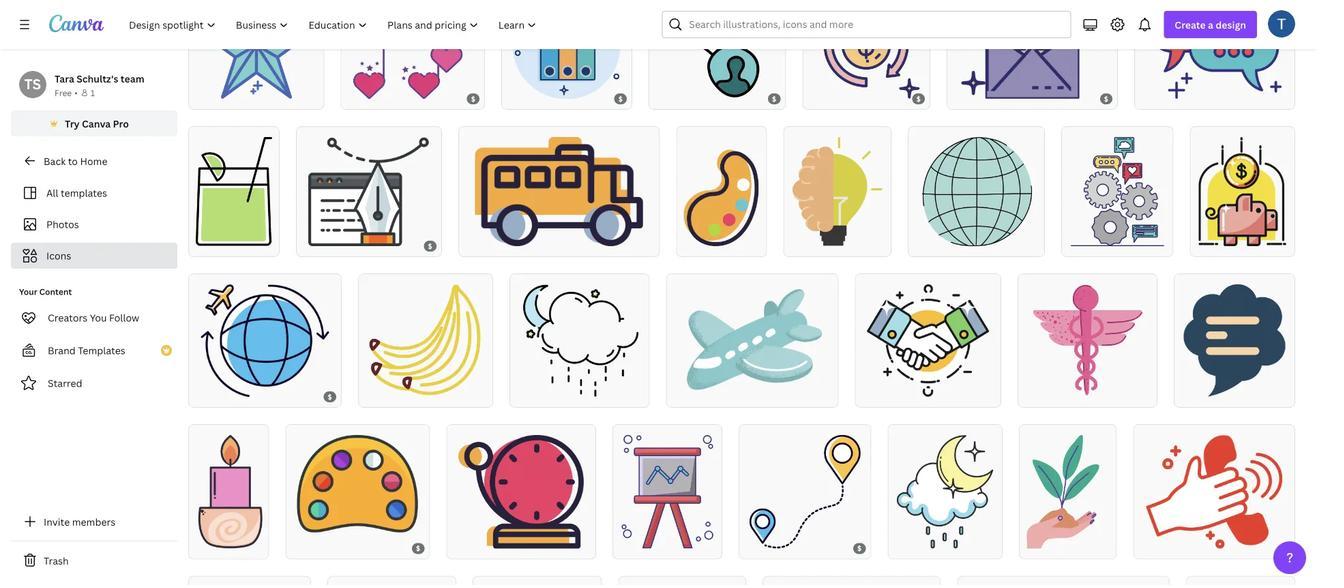 Task type: describe. For each thing, give the bounding box(es) containing it.
banana icon image
[[369, 284, 482, 397]]

free •
[[55, 87, 78, 98]]

invite members button
[[11, 508, 177, 536]]

pro
[[113, 117, 129, 130]]

$ for web design image
[[428, 241, 433, 251]]

web design image
[[308, 137, 430, 246]]

$ for painting color palette image at the left of the page
[[416, 544, 421, 553]]

people image
[[660, 0, 775, 99]]

health symbol texture tonal   style icon image
[[1029, 284, 1146, 397]]

star five pointed fill style icon image
[[200, 0, 313, 99]]

you
[[90, 311, 107, 324]]

0 horizontal spatial financial image
[[867, 284, 990, 397]]

tara schultz image
[[1268, 10, 1296, 37]]

$ for arrows with coin money dollar filled icon
[[917, 94, 921, 103]]

starred link
[[11, 370, 177, 397]]

all
[[46, 187, 58, 200]]

$ for pins pointers location fill style image
[[858, 544, 862, 553]]

airplane travel flying with planet fill style icon image
[[201, 284, 329, 397]]

back to home
[[44, 155, 107, 167]]

school bell icon image
[[459, 435, 584, 549]]

creators you follow link
[[11, 304, 177, 332]]

schultz's
[[77, 72, 118, 85]]

create
[[1175, 18, 1206, 31]]

design
[[1216, 18, 1246, 31]]

follow
[[109, 311, 139, 324]]

your
[[19, 286, 37, 297]]

a
[[1208, 18, 1214, 31]]

talking speech bubble flat style icon image
[[1184, 284, 1286, 397]]

all templates link
[[19, 180, 169, 206]]

arrows with coin money dollar filled icon image
[[813, 0, 920, 99]]

brand
[[48, 344, 76, 357]]

drink icon image
[[196, 137, 272, 246]]

sphere browser computer free form   style icon image
[[920, 137, 1034, 246]]

tara schultz's team
[[55, 72, 144, 85]]

create a design
[[1175, 18, 1246, 31]]

school chalkboard detail style icon image
[[621, 435, 714, 549]]

members
[[72, 515, 115, 528]]

content
[[39, 286, 72, 297]]

$ for people "image"
[[772, 94, 777, 103]]

your content
[[19, 286, 72, 297]]

0 horizontal spatial rainy evening icon image
[[521, 284, 639, 397]]

office books detailed   style icons image
[[513, 0, 621, 99]]

team
[[121, 72, 144, 85]]

trash
[[44, 554, 69, 567]]

canva
[[82, 117, 111, 130]]

starred
[[48, 377, 82, 390]]

back to home link
[[11, 147, 177, 175]]

creators you follow
[[48, 311, 139, 324]]

photos link
[[19, 212, 169, 237]]

invite
[[44, 515, 70, 528]]

1 horizontal spatial financial image
[[1199, 137, 1287, 246]]

spa theme icon image
[[195, 435, 263, 549]]

to
[[68, 155, 78, 167]]



Task type: vqa. For each thing, say whether or not it's contained in the screenshot.
See all related to Graphics
no



Task type: locate. For each thing, give the bounding box(es) containing it.
hand with branch and leafs flat   style icon image
[[1027, 435, 1109, 549]]

isolated vintage phone icon line design image
[[1147, 435, 1283, 549]]

brand templates
[[48, 344, 125, 357]]

templates
[[61, 187, 107, 200]]

creators
[[48, 311, 88, 324]]

$ for receipt commercial with money symbol in envelope image
[[1104, 94, 1109, 103]]

icons
[[46, 249, 71, 262]]

0 vertical spatial financial image
[[1199, 137, 1287, 246]]

trash link
[[11, 547, 177, 574]]

office image
[[1071, 137, 1165, 246]]

school bus icon image
[[475, 137, 643, 246]]

1
[[91, 87, 95, 98]]

free
[[55, 87, 72, 98]]

tara
[[55, 72, 74, 85]]

chat icon image
[[1148, 0, 1282, 99]]

tara schultz's team image
[[19, 71, 46, 98]]

rainy evening icon image
[[521, 284, 639, 397], [897, 435, 994, 549]]

notes music with hearts detailed image
[[353, 0, 473, 99]]

all templates
[[46, 187, 107, 200]]

photos
[[46, 218, 79, 231]]

$ for office books detailed   style icons at the top of page
[[619, 94, 623, 103]]

$ for notes music with hearts detailed image
[[471, 94, 476, 103]]

palette icon image
[[684, 137, 760, 246]]

half brain bulb innovation idea icon flat style image
[[793, 137, 883, 246]]

templates
[[78, 344, 125, 357]]

•
[[75, 87, 78, 98]]

receipt commercial with money symbol in envelope image
[[962, 0, 1104, 99]]

pins pointers location fill style image
[[750, 435, 861, 549]]

try canva pro
[[65, 117, 129, 130]]

financial image
[[1199, 137, 1287, 246], [867, 284, 990, 397]]

try canva pro button
[[11, 111, 177, 136]]

1 vertical spatial financial image
[[867, 284, 990, 397]]

1 vertical spatial rainy evening icon image
[[897, 435, 994, 549]]

$
[[471, 94, 476, 103], [619, 94, 623, 103], [772, 94, 777, 103], [917, 94, 921, 103], [1104, 94, 1109, 103], [428, 241, 433, 251], [328, 392, 332, 401], [416, 544, 421, 553], [858, 544, 862, 553]]

0 vertical spatial rainy evening icon image
[[521, 284, 639, 397]]

Search search field
[[689, 12, 1063, 38]]

invite members
[[44, 515, 115, 528]]

None search field
[[662, 11, 1071, 38]]

try
[[65, 117, 80, 130]]

$ for airplane travel flying with planet fill style icon
[[328, 392, 332, 401]]

brand templates link
[[11, 337, 177, 364]]

1 horizontal spatial rainy evening icon image
[[897, 435, 994, 549]]

airplane transport tourism vacations travel image
[[680, 284, 825, 397]]

painting color palette image
[[297, 435, 418, 549]]

top level navigation element
[[120, 11, 548, 38]]

home
[[80, 155, 107, 167]]

create a design button
[[1164, 11, 1257, 38]]

back
[[44, 155, 66, 167]]

tara schultz's team element
[[19, 71, 46, 98]]



